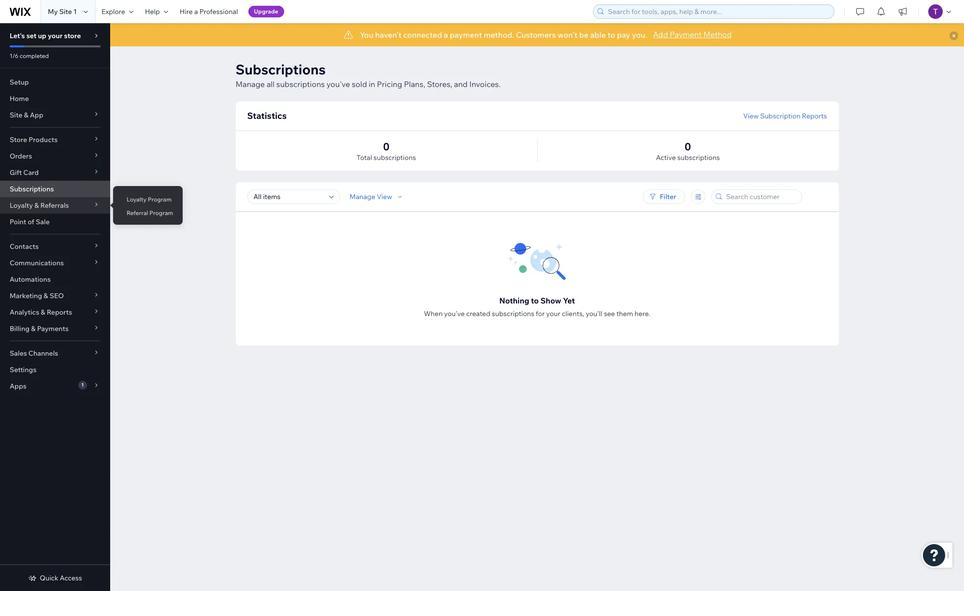 Task type: describe. For each thing, give the bounding box(es) containing it.
& for billing
[[31, 324, 36, 333]]

you'll
[[586, 309, 602, 318]]

hire a professional link
[[174, 0, 244, 23]]

your inside sidebar 'element'
[[48, 31, 62, 40]]

access
[[60, 574, 82, 582]]

subscriptions inside 0 active subscriptions
[[677, 153, 720, 162]]

quick
[[40, 574, 58, 582]]

show
[[541, 296, 561, 305]]

billing
[[10, 324, 30, 333]]

loyalty program
[[127, 196, 172, 203]]

add payment method link
[[653, 29, 732, 40]]

stores,
[[427, 79, 452, 89]]

subscriptions link
[[0, 181, 110, 197]]

clients,
[[562, 309, 584, 318]]

0 for 0 active subscriptions
[[685, 140, 691, 153]]

alert containing add payment method
[[110, 23, 964, 46]]

pay
[[617, 30, 630, 40]]

you
[[360, 30, 373, 40]]

nothing
[[499, 296, 529, 305]]

orders button
[[0, 148, 110, 164]]

referral program link
[[113, 205, 183, 221]]

sale
[[36, 217, 50, 226]]

& for analytics
[[41, 308, 45, 317]]

payments
[[37, 324, 69, 333]]

quick access
[[40, 574, 82, 582]]

sales channels
[[10, 349, 58, 358]]

when
[[424, 309, 443, 318]]

setup
[[10, 78, 29, 87]]

all
[[267, 79, 275, 89]]

my
[[48, 7, 58, 16]]

store products button
[[0, 131, 110, 148]]

site inside site & app popup button
[[10, 111, 22, 119]]

statistics
[[247, 110, 287, 121]]

analytics
[[10, 308, 39, 317]]

of
[[28, 217, 34, 226]]

marketing
[[10, 291, 42, 300]]

communications button
[[0, 255, 110, 271]]

subscriptions inside 0 total subscriptions
[[374, 153, 416, 162]]

professional
[[199, 7, 238, 16]]

site & app
[[10, 111, 43, 119]]

communications
[[10, 259, 64, 267]]

marketing & seo button
[[0, 288, 110, 304]]

help button
[[139, 0, 174, 23]]

help
[[145, 7, 160, 16]]

haven't
[[375, 30, 402, 40]]

home link
[[0, 90, 110, 107]]

0 active subscriptions
[[656, 140, 720, 162]]

referrals
[[40, 201, 69, 210]]

you haven't connected a payment method. customers won't be able to pay you.
[[360, 30, 647, 40]]

won't
[[558, 30, 577, 40]]

invoices.
[[469, 79, 501, 89]]

0 horizontal spatial 1
[[73, 7, 77, 16]]

loyalty program link
[[113, 191, 183, 208]]

sales
[[10, 349, 27, 358]]

filter
[[660, 192, 676, 201]]

referral
[[127, 209, 148, 217]]

orders
[[10, 152, 32, 160]]

for
[[536, 309, 545, 318]]

hire
[[180, 7, 193, 16]]

loyalty & referrals
[[10, 201, 69, 210]]

home
[[10, 94, 29, 103]]

reports for analytics & reports
[[47, 308, 72, 317]]

store
[[64, 31, 81, 40]]

view subscription reports
[[743, 112, 827, 120]]

products
[[29, 135, 58, 144]]

contacts button
[[0, 238, 110, 255]]

analytics & reports
[[10, 308, 72, 317]]

1 horizontal spatial site
[[59, 7, 72, 16]]

automations link
[[0, 271, 110, 288]]

be
[[579, 30, 589, 40]]

able
[[590, 30, 606, 40]]

contacts
[[10, 242, 39, 251]]

upgrade
[[254, 8, 278, 15]]

1/6
[[10, 52, 18, 59]]

program for referral program
[[149, 209, 173, 217]]

automations
[[10, 275, 51, 284]]

seo
[[50, 291, 64, 300]]

1 inside sidebar 'element'
[[81, 382, 84, 388]]

subscriptions manage all subscriptions you've sold in pricing plans, stores, and invoices.
[[236, 61, 501, 89]]

Search customer field
[[723, 190, 799, 203]]



Task type: locate. For each thing, give the bounding box(es) containing it.
1 vertical spatial to
[[531, 296, 539, 305]]

gift
[[10, 168, 22, 177]]

subscriptions
[[236, 61, 326, 78], [10, 185, 54, 193]]

analytics & reports button
[[0, 304, 110, 320]]

a left payment on the left top of the page
[[444, 30, 448, 40]]

manage down the total
[[350, 192, 375, 201]]

reports inside popup button
[[47, 308, 72, 317]]

channels
[[28, 349, 58, 358]]

1 horizontal spatial a
[[444, 30, 448, 40]]

0 horizontal spatial view
[[377, 192, 392, 201]]

payment
[[450, 30, 482, 40]]

manage
[[236, 79, 265, 89], [350, 192, 375, 201]]

1 vertical spatial site
[[10, 111, 22, 119]]

1 right my
[[73, 7, 77, 16]]

settings
[[10, 365, 36, 374]]

apps
[[10, 382, 26, 391]]

subscriptions right active
[[677, 153, 720, 162]]

1 horizontal spatial 1
[[81, 382, 84, 388]]

card
[[23, 168, 39, 177]]

1 vertical spatial a
[[444, 30, 448, 40]]

& right billing at left
[[31, 324, 36, 333]]

manage left all
[[236, 79, 265, 89]]

Unsaved view field
[[251, 190, 326, 203]]

1 horizontal spatial view
[[743, 112, 759, 120]]

marketing & seo
[[10, 291, 64, 300]]

0 vertical spatial your
[[48, 31, 62, 40]]

to left the "pay" on the right of the page
[[608, 30, 615, 40]]

let's set up your store
[[10, 31, 81, 40]]

alert
[[110, 23, 964, 46]]

total
[[357, 153, 372, 162]]

subscriptions inside nothing to show yet when you've created subscriptions for your clients, you'll see them here.
[[492, 309, 534, 318]]

program
[[148, 196, 172, 203], [149, 209, 173, 217]]

loyalty inside popup button
[[10, 201, 33, 210]]

view down 0 total subscriptions
[[377, 192, 392, 201]]

created
[[466, 309, 490, 318]]

active
[[656, 153, 676, 162]]

1 horizontal spatial loyalty
[[127, 196, 147, 203]]

& inside billing & payments dropdown button
[[31, 324, 36, 333]]

site down "home"
[[10, 111, 22, 119]]

you've
[[327, 79, 350, 89], [444, 309, 465, 318]]

reports for view subscription reports
[[802, 112, 827, 120]]

to inside nothing to show yet when you've created subscriptions for your clients, you'll see them here.
[[531, 296, 539, 305]]

1 horizontal spatial your
[[546, 309, 560, 318]]

subscriptions down card
[[10, 185, 54, 193]]

your inside nothing to show yet when you've created subscriptions for your clients, you'll see them here.
[[546, 309, 560, 318]]

subscriptions right all
[[276, 79, 325, 89]]

& inside marketing & seo popup button
[[44, 291, 48, 300]]

customers
[[516, 30, 556, 40]]

0 vertical spatial a
[[194, 7, 198, 16]]

to up for
[[531, 296, 539, 305]]

& inside site & app popup button
[[24, 111, 28, 119]]

store
[[10, 135, 27, 144]]

you've right when
[[444, 309, 465, 318]]

0 horizontal spatial subscriptions
[[10, 185, 54, 193]]

referral program
[[127, 209, 173, 217]]

subscription
[[760, 112, 801, 120]]

0 vertical spatial view
[[743, 112, 759, 120]]

point of sale
[[10, 217, 50, 226]]

1 vertical spatial manage
[[350, 192, 375, 201]]

loyalty for loyalty program
[[127, 196, 147, 203]]

up
[[38, 31, 46, 40]]

1 vertical spatial subscriptions
[[10, 185, 54, 193]]

view left subscription
[[743, 112, 759, 120]]

subscriptions up all
[[236, 61, 326, 78]]

you've left sold
[[327, 79, 350, 89]]

explore
[[101, 7, 125, 16]]

0 horizontal spatial a
[[194, 7, 198, 16]]

1 horizontal spatial you've
[[444, 309, 465, 318]]

0 horizontal spatial you've
[[327, 79, 350, 89]]

my site 1
[[48, 7, 77, 16]]

them
[[617, 309, 633, 318]]

1 vertical spatial view
[[377, 192, 392, 201]]

settings link
[[0, 362, 110, 378]]

1 horizontal spatial reports
[[802, 112, 827, 120]]

see
[[604, 309, 615, 318]]

& up sale
[[34, 201, 39, 210]]

site & app button
[[0, 107, 110, 123]]

in
[[369, 79, 375, 89]]

& for site
[[24, 111, 28, 119]]

& for marketing
[[44, 291, 48, 300]]

subscriptions right the total
[[374, 153, 416, 162]]

& left app
[[24, 111, 28, 119]]

0 horizontal spatial to
[[531, 296, 539, 305]]

site
[[59, 7, 72, 16], [10, 111, 22, 119]]

filter button
[[643, 189, 685, 204]]

1 vertical spatial you've
[[444, 309, 465, 318]]

here.
[[635, 309, 650, 318]]

loyalty up referral
[[127, 196, 147, 203]]

0 horizontal spatial manage
[[236, 79, 265, 89]]

0 inside 0 total subscriptions
[[383, 140, 390, 153]]

site right my
[[59, 7, 72, 16]]

nothing to show yet when you've created subscriptions for your clients, you'll see them here.
[[424, 296, 650, 318]]

0 vertical spatial reports
[[802, 112, 827, 120]]

1 vertical spatial your
[[546, 309, 560, 318]]

1 horizontal spatial subscriptions
[[236, 61, 326, 78]]

subscriptions inside subscriptions manage all subscriptions you've sold in pricing plans, stores, and invoices.
[[276, 79, 325, 89]]

you've inside subscriptions manage all subscriptions you've sold in pricing plans, stores, and invoices.
[[327, 79, 350, 89]]

a right hire
[[194, 7, 198, 16]]

to inside alert
[[608, 30, 615, 40]]

& up billing & payments
[[41, 308, 45, 317]]

0 vertical spatial subscriptions
[[236, 61, 326, 78]]

method.
[[484, 30, 514, 40]]

you.
[[632, 30, 647, 40]]

store products
[[10, 135, 58, 144]]

program for loyalty program
[[148, 196, 172, 203]]

let's
[[10, 31, 25, 40]]

1 horizontal spatial to
[[608, 30, 615, 40]]

add payment method
[[653, 29, 732, 39]]

yet
[[563, 296, 575, 305]]

gift card button
[[0, 164, 110, 181]]

subscriptions for subscriptions manage all subscriptions you've sold in pricing plans, stores, and invoices.
[[236, 61, 326, 78]]

reports right subscription
[[802, 112, 827, 120]]

loyalty & referrals button
[[0, 197, 110, 214]]

& for loyalty
[[34, 201, 39, 210]]

hire a professional
[[180, 7, 238, 16]]

payment
[[670, 29, 702, 39]]

& inside analytics & reports popup button
[[41, 308, 45, 317]]

& left seo
[[44, 291, 48, 300]]

manage view button
[[350, 192, 404, 201]]

reports
[[802, 112, 827, 120], [47, 308, 72, 317]]

1 vertical spatial program
[[149, 209, 173, 217]]

subscriptions inside subscriptions manage all subscriptions you've sold in pricing plans, stores, and invoices.
[[236, 61, 326, 78]]

your right for
[[546, 309, 560, 318]]

1 down settings 'link'
[[81, 382, 84, 388]]

0 vertical spatial program
[[148, 196, 172, 203]]

0 vertical spatial to
[[608, 30, 615, 40]]

0 vertical spatial manage
[[236, 79, 265, 89]]

gift card
[[10, 168, 39, 177]]

0 horizontal spatial loyalty
[[10, 201, 33, 210]]

loyalty up point
[[10, 201, 33, 210]]

sales channels button
[[0, 345, 110, 362]]

a inside alert
[[444, 30, 448, 40]]

program down loyalty program
[[149, 209, 173, 217]]

setup link
[[0, 74, 110, 90]]

0 horizontal spatial reports
[[47, 308, 72, 317]]

a
[[194, 7, 198, 16], [444, 30, 448, 40]]

subscriptions down nothing
[[492, 309, 534, 318]]

your right up
[[48, 31, 62, 40]]

app
[[30, 111, 43, 119]]

reports down seo
[[47, 308, 72, 317]]

pricing
[[377, 79, 402, 89]]

subscriptions inside sidebar 'element'
[[10, 185, 54, 193]]

1 0 from the left
[[383, 140, 390, 153]]

1 vertical spatial 1
[[81, 382, 84, 388]]

to
[[608, 30, 615, 40], [531, 296, 539, 305]]

manage inside subscriptions manage all subscriptions you've sold in pricing plans, stores, and invoices.
[[236, 79, 265, 89]]

1 vertical spatial reports
[[47, 308, 72, 317]]

1 horizontal spatial manage
[[350, 192, 375, 201]]

sidebar element
[[0, 23, 110, 591]]

Search for tools, apps, help & more... field
[[605, 5, 831, 18]]

point of sale link
[[0, 214, 110, 230]]

1 horizontal spatial 0
[[685, 140, 691, 153]]

0 vertical spatial you've
[[327, 79, 350, 89]]

& inside loyalty & referrals popup button
[[34, 201, 39, 210]]

0 for 0 total subscriptions
[[383, 140, 390, 153]]

billing & payments
[[10, 324, 69, 333]]

2 0 from the left
[[685, 140, 691, 153]]

program up referral program
[[148, 196, 172, 203]]

and
[[454, 79, 468, 89]]

0 inside 0 active subscriptions
[[685, 140, 691, 153]]

loyalty for loyalty & referrals
[[10, 201, 33, 210]]

0 total subscriptions
[[357, 140, 416, 162]]

0 vertical spatial site
[[59, 7, 72, 16]]

view subscription reports button
[[743, 112, 827, 120]]

subscriptions for subscriptions
[[10, 185, 54, 193]]

0 horizontal spatial your
[[48, 31, 62, 40]]

0 horizontal spatial site
[[10, 111, 22, 119]]

0 vertical spatial 1
[[73, 7, 77, 16]]

subscriptions
[[276, 79, 325, 89], [374, 153, 416, 162], [677, 153, 720, 162], [492, 309, 534, 318]]

your
[[48, 31, 62, 40], [546, 309, 560, 318]]

you've inside nothing to show yet when you've created subscriptions for your clients, you'll see them here.
[[444, 309, 465, 318]]

add
[[653, 29, 668, 39]]

0 horizontal spatial 0
[[383, 140, 390, 153]]



Task type: vqa. For each thing, say whether or not it's contained in the screenshot.
subscriptions within the Subscriptions Manage all subscriptions you've sold in Pricing Plans, Stores, and Invoices.
yes



